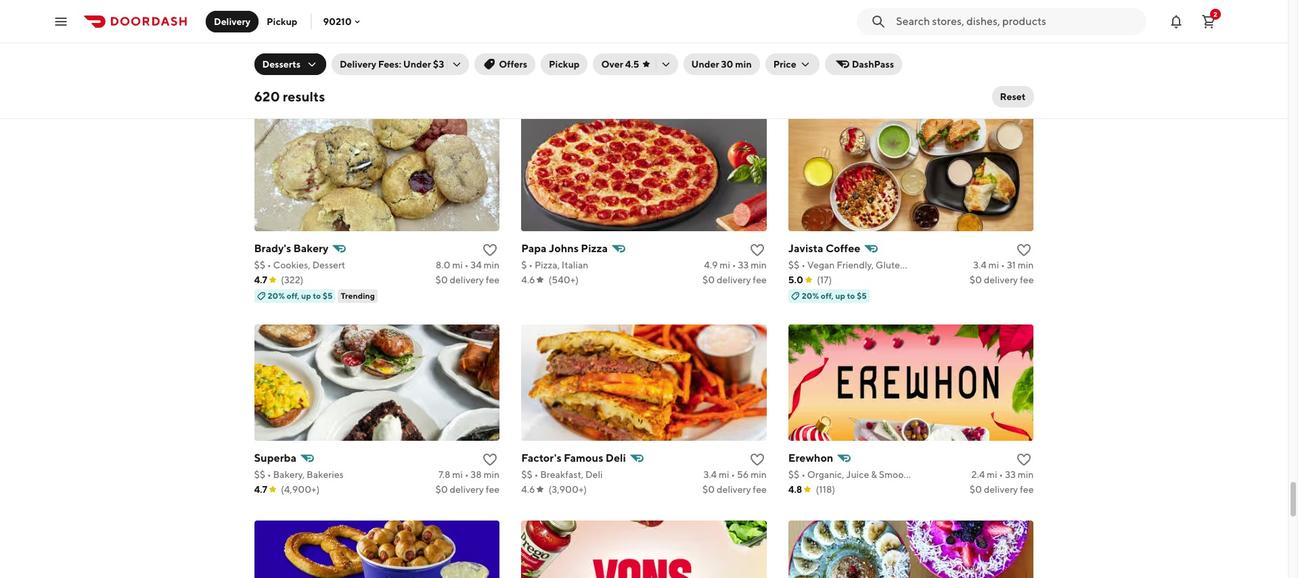 Task type: locate. For each thing, give the bounding box(es) containing it.
• right 7.8 on the left
[[465, 469, 469, 480]]

0 horizontal spatial pickup
[[267, 16, 297, 27]]

up down friendly,
[[835, 291, 845, 301]]

2 4.7 from the top
[[254, 484, 267, 495]]

620
[[254, 89, 280, 104]]

1 vertical spatial 3.4
[[703, 469, 717, 480]]

Store search: begin typing to search for stores available on DoorDash text field
[[896, 14, 1138, 29]]

pickup button
[[259, 10, 306, 32], [541, 53, 588, 75]]

pickup button up takeout,
[[259, 10, 306, 32]]

• down cafe
[[801, 50, 805, 61]]

pickup for the right pickup button
[[549, 59, 580, 70]]

javista
[[788, 242, 823, 255]]

4.9
[[704, 260, 718, 270]]

$5 left trending
[[323, 291, 333, 301]]

click to add this store to your saved list image
[[482, 32, 498, 48], [749, 32, 765, 48], [482, 242, 498, 258], [1016, 242, 1032, 258], [749, 452, 765, 468], [1016, 452, 1032, 468]]

reset
[[1000, 91, 1026, 102]]

$3 for spend $20, save $3
[[332, 81, 342, 91]]

mi
[[452, 50, 463, 61], [720, 50, 730, 61], [452, 260, 463, 270], [720, 260, 730, 270], [989, 260, 999, 270], [452, 469, 463, 480], [719, 469, 729, 480], [987, 469, 997, 480]]

1 horizontal spatial off,
[[821, 291, 834, 301]]

0 horizontal spatial 20% off, up to $5
[[268, 291, 333, 301]]

click to add this store to your saved list image down the store search: begin typing to search for stores available on doordash text field
[[1016, 32, 1032, 48]]

1 20% from the left
[[268, 291, 285, 301]]

•
[[267, 50, 271, 61], [465, 50, 469, 61], [534, 50, 538, 61], [732, 50, 736, 61], [801, 50, 805, 61], [267, 260, 271, 270], [465, 260, 469, 270], [529, 260, 533, 270], [732, 260, 736, 270], [801, 260, 805, 270], [1001, 260, 1005, 270], [267, 469, 271, 480], [465, 469, 469, 480], [534, 469, 538, 480], [731, 469, 735, 480], [801, 469, 805, 480], [999, 469, 1003, 480]]

fee for bon
[[486, 65, 500, 76]]

$​0 for famous
[[703, 484, 715, 495]]

papa johns pizza
[[521, 242, 608, 255]]

33 right the 4.9
[[738, 260, 749, 270]]

click to add this store to your saved list image for javista coffee
[[1016, 242, 1032, 258]]

0 horizontal spatial 33
[[738, 260, 749, 270]]

under 30 min
[[691, 59, 752, 70]]

off, down (17)
[[821, 291, 834, 301]]

8.0
[[436, 260, 450, 270]]

fees:
[[378, 59, 401, 70]]

$​0 delivery fee for bakery
[[435, 275, 500, 285]]

3.4
[[973, 260, 987, 270], [703, 469, 717, 480]]

0 horizontal spatial delivery
[[214, 16, 250, 27]]

0 horizontal spatial $5
[[323, 291, 333, 301]]

0 vertical spatial pickup button
[[259, 10, 306, 32]]

bon
[[254, 32, 274, 45], [277, 32, 297, 45]]

under down frozen
[[403, 59, 431, 70]]

1 vertical spatial &
[[871, 469, 877, 480]]

0 horizontal spatial 4.8
[[254, 65, 268, 76]]

0 horizontal spatial up
[[301, 291, 311, 301]]

min right 2.4 on the right of the page
[[1018, 469, 1034, 480]]

4.8 up 'spend'
[[254, 65, 268, 76]]

1 horizontal spatial click to add this store to your saved list image
[[749, 242, 765, 258]]

notification bell image
[[1168, 13, 1184, 29]]

$​0 delivery fee down the '2.4 mi • 33 min'
[[970, 484, 1034, 495]]

$​0 delivery fee down "4.9 mi • 33 min"
[[703, 275, 767, 285]]

20% off, up to $5 down (17)
[[802, 291, 867, 301]]

0 horizontal spatial 3.4
[[703, 469, 717, 480]]

1 vertical spatial click to add this store to your saved list image
[[749, 242, 765, 258]]

1 horizontal spatial 20% off, up to $5
[[802, 291, 867, 301]]

50's
[[815, 32, 836, 45]]

min
[[484, 50, 500, 61], [751, 50, 767, 61], [735, 59, 752, 70], [484, 260, 500, 270], [751, 260, 767, 270], [1018, 260, 1034, 270], [484, 469, 500, 480], [751, 469, 767, 480], [1018, 469, 1034, 480]]

1 horizontal spatial 4.5
[[625, 59, 639, 70]]

$​0 for johns
[[703, 275, 715, 285]]

fee
[[486, 65, 500, 76], [753, 65, 767, 76], [486, 275, 500, 285], [753, 275, 767, 285], [1020, 275, 1034, 285], [486, 484, 500, 495], [753, 484, 767, 495], [1020, 484, 1034, 495]]

reset button
[[992, 86, 1034, 108]]

fee down '3.4 mi • 56 min'
[[753, 484, 767, 495]]

4.6 for papa johns pizza
[[521, 275, 535, 285]]

fee for famous
[[753, 484, 767, 495]]

$$ • bakery, bakeries
[[254, 469, 344, 480]]

1 vertical spatial pickup
[[549, 59, 580, 70]]

• right the 4.9
[[732, 260, 736, 270]]

1 vertical spatial $3
[[332, 81, 342, 91]]

2 vertical spatial 4.6
[[521, 484, 535, 495]]

33 right 2.4 on the right of the page
[[1005, 469, 1016, 480]]

90210
[[323, 16, 352, 27]]

1 horizontal spatial delivery
[[340, 59, 376, 70]]

dessert down acai
[[312, 50, 345, 61]]

$​0
[[435, 65, 448, 76], [703, 65, 715, 76], [435, 275, 448, 285], [703, 275, 715, 285], [970, 275, 982, 285], [435, 484, 448, 495], [703, 484, 715, 495], [970, 484, 982, 495]]

$​0 delivery fee for bon
[[435, 65, 500, 76]]

dashpass button
[[825, 53, 902, 75]]

$$ for factor's famous deli
[[521, 469, 532, 480]]

1 horizontal spatial under
[[691, 59, 719, 70]]

delivery for delivery fees: under $3
[[340, 59, 376, 70]]

$3 for delivery fees: under $3
[[433, 59, 444, 70]]

baskin-
[[521, 32, 559, 45]]

bon up desserts
[[254, 32, 274, 45]]

1 $5 from the left
[[323, 291, 333, 301]]

1 vertical spatial delivery
[[340, 59, 376, 70]]

mi right 4.4
[[720, 50, 730, 61]]

dessert down bakery
[[312, 260, 345, 270]]

2 horizontal spatial click to add this store to your saved list image
[[1016, 32, 1032, 48]]

$​0 for coffee
[[970, 275, 982, 285]]

click to add this store to your saved list image up 8.0 mi • 34 min on the left of page
[[482, 242, 498, 258]]

$​0 delivery fee down 3.4 mi • 31 min
[[970, 275, 1034, 285]]

20% off, up to $5 down (322)
[[268, 291, 333, 301]]

34
[[470, 260, 482, 270]]

30
[[721, 59, 733, 70]]

2 vertical spatial click to add this store to your saved list image
[[482, 452, 498, 468]]

4.8
[[254, 65, 268, 76], [788, 484, 802, 495]]

1 vertical spatial 33
[[1005, 469, 1016, 480]]

0 vertical spatial delivery
[[214, 16, 250, 27]]

spend $20, save $3
[[268, 81, 342, 91]]

min right 34
[[484, 260, 500, 270]]

0 horizontal spatial 20%
[[268, 291, 285, 301]]

results
[[283, 89, 325, 104]]

4.6 for factor's famous deli
[[521, 484, 535, 495]]

$$ • cookies, dessert
[[254, 260, 345, 270]]

click to add this store to your saved list image for factor's famous deli
[[749, 452, 765, 468]]

4.7
[[254, 275, 267, 285], [254, 484, 267, 495]]

click to add this store to your saved list image up '3.4 mi • 56 min'
[[749, 452, 765, 468]]

min for coffee
[[1018, 260, 1034, 270]]

0 vertical spatial &
[[381, 32, 388, 45]]

1 horizontal spatial up
[[835, 291, 845, 301]]

• down superba
[[267, 469, 271, 480]]

1 vertical spatial deli
[[585, 469, 603, 480]]

under inside button
[[691, 59, 719, 70]]

$5 down $$ • vegan friendly, gluten-free in the right of the page
[[857, 291, 867, 301]]

7.8 mi • 38 min
[[438, 469, 500, 480]]

factor's
[[521, 452, 562, 465]]

mi right the 4.9
[[720, 260, 730, 270]]

1 vertical spatial 4.6
[[521, 275, 535, 285]]

0 horizontal spatial under
[[403, 59, 431, 70]]

$​0 down 4.4
[[703, 65, 715, 76]]

(17)
[[817, 275, 832, 285]]

click to add this store to your saved list image
[[1016, 32, 1032, 48], [749, 242, 765, 258], [482, 452, 498, 468]]

20%
[[268, 291, 285, 301], [802, 291, 819, 301]]

0 horizontal spatial to
[[313, 291, 321, 301]]

up down (322)
[[301, 291, 311, 301]]

delivery inside delivery button
[[214, 16, 250, 27]]

bowl
[[353, 32, 379, 45]]

johns
[[549, 242, 579, 255]]

$​0 down 8.0
[[435, 275, 448, 285]]

$​0 down 4.0 on the top of page
[[435, 65, 448, 76]]

$$ left ice
[[521, 50, 532, 61]]

delivery
[[450, 65, 484, 76], [717, 65, 751, 76], [450, 275, 484, 285], [717, 275, 751, 285], [984, 275, 1018, 285], [450, 484, 484, 495], [717, 484, 751, 495], [984, 484, 1018, 495]]

1 horizontal spatial 33
[[1005, 469, 1016, 480]]

$3 right save
[[332, 81, 342, 91]]

fee down 3.4 mi • 31 min
[[1020, 275, 1034, 285]]

38 for bon bon berry acai bowl & frozen yogurt
[[471, 50, 482, 61]]

0 horizontal spatial $3
[[332, 81, 342, 91]]

$​0 delivery fee for coffee
[[970, 275, 1034, 285]]

min inside button
[[735, 59, 752, 70]]

mi right 7.8 on the left
[[452, 469, 463, 480]]

5.0
[[788, 275, 803, 285]]

0 horizontal spatial deli
[[585, 469, 603, 480]]

open menu image
[[53, 13, 69, 29]]

superba
[[254, 452, 296, 465]]

0 vertical spatial click to add this store to your saved list image
[[1016, 32, 1032, 48]]

4.8 for bon bon berry acai bowl & frozen yogurt
[[254, 65, 268, 76]]

0 vertical spatial 4.7
[[254, 275, 267, 285]]

1 horizontal spatial bon
[[277, 32, 297, 45]]

0 vertical spatial $3
[[433, 59, 444, 70]]

4.5
[[625, 59, 639, 70], [521, 65, 535, 76]]

1 4.7 from the top
[[254, 275, 267, 285]]

$$ up 5.0
[[788, 260, 800, 270]]

bon up takeout,
[[277, 32, 297, 45]]

pickup for the top pickup button
[[267, 16, 297, 27]]

click to add this store to your saved list image up 3.4 mi • 31 min
[[1016, 242, 1032, 258]]

(940+)
[[549, 65, 578, 76]]

dashpass
[[852, 59, 894, 70]]

delivery for famous
[[717, 484, 751, 495]]

$$ down "brady's"
[[254, 260, 265, 270]]

frozen
[[390, 32, 425, 45]]

$​0 delivery fee down the 4.0 mi • 38 min
[[435, 65, 500, 76]]

click to add this store to your saved list image for erewhon
[[1016, 452, 1032, 468]]

delivery for bakery
[[450, 275, 484, 285]]

4.8 for erewhon
[[788, 484, 802, 495]]

0 vertical spatial deli
[[606, 452, 626, 465]]

deli right famous
[[606, 452, 626, 465]]

$$ down factor's
[[521, 469, 532, 480]]

$​0 delivery fee for famous
[[703, 484, 767, 495]]

33
[[738, 260, 749, 270], [1005, 469, 1016, 480]]

min right 7.8 on the left
[[484, 469, 500, 480]]

click to add this store to your saved list image for brady's bakery
[[482, 242, 498, 258]]

fee for robbins
[[753, 65, 767, 76]]

20% off, up to $5
[[268, 291, 333, 301], [802, 291, 867, 301]]

38 right 4.0 on the top of page
[[471, 50, 482, 61]]

1 horizontal spatial $3
[[433, 59, 444, 70]]

delivery for robbins
[[717, 65, 751, 76]]

1 horizontal spatial to
[[847, 291, 855, 301]]

pickup down 'baskin-robbins'
[[549, 59, 580, 70]]

$​0 delivery fee down 8.0 mi • 34 min on the left of page
[[435, 275, 500, 285]]

0 vertical spatial 4.8
[[254, 65, 268, 76]]

0 vertical spatial 38
[[471, 50, 482, 61]]

delivery for delivery
[[214, 16, 250, 27]]

4.5 down baskin-
[[521, 65, 535, 76]]

click to add this store to your saved list image up the 4.0 mi • 38 min
[[482, 32, 498, 48]]

click to add this store to your saved list image for bon bon berry acai bowl & frozen yogurt
[[482, 32, 498, 48]]

min for robbins
[[751, 50, 767, 61]]

delivery down 8.0 mi • 34 min on the left of page
[[450, 275, 484, 285]]

trending
[[341, 291, 375, 301]]

click to add this store to your saved list image up "4.9 mi • 33 min"
[[749, 242, 765, 258]]

deli
[[606, 452, 626, 465], [585, 469, 603, 480]]

papa
[[521, 242, 547, 255]]

vegan
[[807, 260, 835, 270]]

1 vertical spatial 4.7
[[254, 484, 267, 495]]

1 vertical spatial 4.8
[[788, 484, 802, 495]]

click to add this store to your saved list image up 7.8 mi • 38 min
[[482, 452, 498, 468]]

click to add this store to your saved list image up 4.4 mi • 32 min
[[749, 32, 765, 48]]

0 horizontal spatial 4.5
[[521, 65, 535, 76]]

1 up from the left
[[301, 291, 311, 301]]

cafe
[[788, 32, 812, 45]]

delivery down the '2.4 mi • 33 min'
[[984, 484, 1018, 495]]

4.6 down cafe
[[788, 65, 802, 76]]

& right 'juice'
[[871, 469, 877, 480]]

1 vertical spatial pickup button
[[541, 53, 588, 75]]

min right 31
[[1018, 260, 1034, 270]]

4.0
[[436, 50, 450, 61]]

4.4
[[704, 50, 718, 61]]

2 bon from the left
[[277, 32, 297, 45]]

2 38 from the top
[[471, 469, 482, 480]]

mi left 31
[[989, 260, 999, 270]]

7.8
[[438, 469, 450, 480]]

0 vertical spatial pickup
[[267, 16, 297, 27]]

$$ down erewhon
[[788, 469, 800, 480]]

min right 4.0 on the top of page
[[484, 50, 500, 61]]

• left 32 in the top of the page
[[732, 50, 736, 61]]

1 horizontal spatial &
[[871, 469, 877, 480]]

4.6 down $
[[521, 275, 535, 285]]

$$ for superba
[[254, 469, 265, 480]]

mi for famous
[[719, 469, 729, 480]]

1 horizontal spatial pickup
[[549, 59, 580, 70]]

1 horizontal spatial 20%
[[802, 291, 819, 301]]

mi for bakery
[[452, 260, 463, 270]]

4.6
[[788, 65, 802, 76], [521, 275, 535, 285], [521, 484, 535, 495]]

2.4 mi • 33 min
[[972, 469, 1034, 480]]

under 30 min button
[[683, 53, 760, 75]]

0 horizontal spatial pickup button
[[259, 10, 306, 32]]

4.7 for superba
[[254, 484, 267, 495]]

38 right 7.8 on the left
[[471, 469, 482, 480]]

1 horizontal spatial 3.4
[[973, 260, 987, 270]]

0 horizontal spatial off,
[[287, 291, 299, 301]]

mi left "56"
[[719, 469, 729, 480]]

0 vertical spatial 3.4
[[973, 260, 987, 270]]

click to add this store to your saved list image up the '2.4 mi • 33 min'
[[1016, 452, 1032, 468]]

min right "56"
[[751, 469, 767, 480]]

3.4 left 31
[[973, 260, 987, 270]]

delivery down 3.4 mi • 31 min
[[984, 275, 1018, 285]]

to
[[313, 291, 321, 301], [847, 291, 855, 301]]

1 horizontal spatial pickup button
[[541, 53, 588, 75]]

mi for johns
[[720, 260, 730, 270]]

1 38 from the top
[[471, 50, 482, 61]]

1 horizontal spatial $5
[[857, 291, 867, 301]]

min right 32 in the top of the page
[[751, 50, 767, 61]]

to down $$ • cookies, dessert
[[313, 291, 321, 301]]

dessert for bakery
[[312, 260, 345, 270]]

off,
[[287, 291, 299, 301], [821, 291, 834, 301]]

over 4.5 button
[[593, 53, 678, 75]]

click to add this store to your saved list image for johns
[[749, 242, 765, 258]]

4.8 left (118) on the right bottom
[[788, 484, 802, 495]]

delivery down 4.4 mi • 32 min
[[717, 65, 751, 76]]

min right the 4.9
[[751, 260, 767, 270]]

$​0 for bon
[[435, 65, 448, 76]]

$ • pizza, italian
[[521, 260, 588, 270]]

2 off, from the left
[[821, 291, 834, 301]]

over
[[601, 59, 623, 70]]

under left 30
[[691, 59, 719, 70]]

• right 2.4 on the right of the page
[[999, 469, 1003, 480]]

$​0 delivery fee for robbins
[[703, 65, 767, 76]]

to down friendly,
[[847, 291, 855, 301]]

click to add this store to your saved list image for baskin-robbins
[[749, 32, 765, 48]]

min right 30
[[735, 59, 752, 70]]

offers
[[499, 59, 527, 70]]

$$ for javista coffee
[[788, 260, 800, 270]]

mi right 4.0 on the top of page
[[452, 50, 463, 61]]

4.7 down superba
[[254, 484, 267, 495]]

$​0 down 3.4 mi • 31 min
[[970, 275, 982, 285]]

4.4 mi • 32 min
[[704, 50, 767, 61]]

2 button
[[1195, 8, 1222, 35]]

&
[[381, 32, 388, 45], [871, 469, 877, 480]]

• right $
[[529, 260, 533, 270]]

0 vertical spatial 4.6
[[788, 65, 802, 76]]

0 vertical spatial 33
[[738, 260, 749, 270]]

$5
[[323, 291, 333, 301], [857, 291, 867, 301]]

4.6 down factor's
[[521, 484, 535, 495]]

$$ • takeout, dessert
[[254, 50, 345, 61]]

$​0 delivery fee
[[435, 65, 500, 76], [703, 65, 767, 76], [435, 275, 500, 285], [703, 275, 767, 285], [970, 275, 1034, 285], [435, 484, 500, 495], [703, 484, 767, 495], [970, 484, 1034, 495]]

1 horizontal spatial deli
[[606, 452, 626, 465]]

1 horizontal spatial 4.8
[[788, 484, 802, 495]]

2 under from the left
[[691, 59, 719, 70]]

20% down (17)
[[802, 291, 819, 301]]

$​0 down 2.4 on the right of the page
[[970, 484, 982, 495]]

& right bowl
[[381, 32, 388, 45]]

3 items, open order cart image
[[1201, 13, 1217, 29]]

0 horizontal spatial bon
[[254, 32, 274, 45]]

1 vertical spatial 38
[[471, 469, 482, 480]]

$$ • vegan friendly, gluten-free
[[788, 260, 929, 270]]

$​0 for bakery
[[435, 275, 448, 285]]

deli down famous
[[585, 469, 603, 480]]



Task type: vqa. For each thing, say whether or not it's contained in the screenshot.


Task type: describe. For each thing, give the bounding box(es) containing it.
4.5 inside button
[[625, 59, 639, 70]]

1 under from the left
[[403, 59, 431, 70]]

desserts button
[[254, 53, 326, 75]]

free
[[910, 260, 929, 270]]

(322)
[[281, 275, 303, 285]]

ice
[[540, 50, 553, 61]]

price button
[[765, 53, 819, 75]]

$$ down cafe
[[788, 50, 800, 61]]

delivery button
[[206, 10, 259, 32]]

(4,900+)
[[281, 484, 320, 495]]

factor's famous deli
[[521, 452, 626, 465]]

$​0 delivery fee down 7.8 mi • 38 min
[[435, 484, 500, 495]]

cafes,
[[807, 50, 834, 61]]

fee for coffee
[[1020, 275, 1034, 285]]

dessert down the robbins
[[588, 50, 621, 61]]

3.4 for factor's famous deli
[[703, 469, 717, 480]]

4.7 for brady's bakery
[[254, 275, 267, 285]]

$$ for erewhon
[[788, 469, 800, 480]]

acai
[[329, 32, 351, 45]]

• left 31
[[1001, 260, 1005, 270]]

delivery for johns
[[717, 275, 751, 285]]

33 for erewhon
[[1005, 469, 1016, 480]]

takeout,
[[273, 50, 310, 61]]

• left ice
[[534, 50, 538, 61]]

mi for robbins
[[720, 50, 730, 61]]

• down "brady's"
[[267, 260, 271, 270]]

fee for johns
[[753, 275, 767, 285]]

32
[[738, 50, 749, 61]]

0 horizontal spatial click to add this store to your saved list image
[[482, 452, 498, 468]]

0 horizontal spatial &
[[381, 32, 388, 45]]

• left takeout,
[[267, 50, 271, 61]]

juice
[[846, 469, 869, 480]]

3.4 for javista coffee
[[973, 260, 987, 270]]

$​0 down 7.8 on the left
[[435, 484, 448, 495]]

2 20% from the left
[[802, 291, 819, 301]]

fee for bakery
[[486, 275, 500, 285]]

coffee
[[826, 242, 860, 255]]

$$ • cafes, breakfast
[[788, 50, 877, 61]]

brady's bakery
[[254, 242, 328, 255]]

$​0 for robbins
[[703, 65, 715, 76]]

3.4 mi • 56 min
[[703, 469, 767, 480]]

min for bakery
[[484, 260, 500, 270]]

bon bon berry acai bowl & frozen yogurt
[[254, 32, 462, 45]]

1 off, from the left
[[287, 291, 299, 301]]

4.0 mi • 38 min
[[436, 50, 500, 61]]

1 20% off, up to $5 from the left
[[268, 291, 333, 301]]

4.6 for cafe 50's
[[788, 65, 802, 76]]

2 to from the left
[[847, 291, 855, 301]]

(540+)
[[549, 275, 579, 285]]

$​0 delivery fee for johns
[[703, 275, 767, 285]]

2 up from the left
[[835, 291, 845, 301]]

1 to from the left
[[313, 291, 321, 301]]

erewhon
[[788, 452, 833, 465]]

over 4.5
[[601, 59, 639, 70]]

31
[[1007, 260, 1016, 270]]

brady's
[[254, 242, 291, 255]]

• right 4.0 on the top of page
[[465, 50, 469, 61]]

$$ • ice cream, dessert
[[521, 50, 621, 61]]

pizza
[[581, 242, 608, 255]]

gluten-
[[876, 260, 910, 270]]

smoothie
[[879, 469, 921, 480]]

cream,
[[555, 50, 586, 61]]

2.4
[[972, 469, 985, 480]]

bakery
[[293, 242, 328, 255]]

bakeries
[[307, 469, 344, 480]]

berry
[[299, 32, 327, 45]]

38 for superba
[[471, 469, 482, 480]]

cookies,
[[273, 260, 310, 270]]

organic,
[[807, 469, 844, 480]]

(5,400+)
[[816, 65, 855, 76]]

desserts
[[262, 59, 301, 70]]

cafe 50's
[[788, 32, 836, 45]]

bakery,
[[273, 469, 305, 480]]

mi for coffee
[[989, 260, 999, 270]]

2
[[1214, 10, 1217, 18]]

offers button
[[475, 53, 535, 75]]

delivery for bon
[[450, 65, 484, 76]]

33 for papa johns pizza
[[738, 260, 749, 270]]

mi right 2.4 on the right of the page
[[987, 469, 997, 480]]

• up 5.0
[[801, 260, 805, 270]]

1 bon from the left
[[254, 32, 274, 45]]

(3,900+)
[[549, 484, 587, 495]]

$20,
[[294, 81, 312, 91]]

(2,500+)
[[282, 65, 320, 76]]

(118)
[[816, 484, 835, 495]]

8.0 mi • 34 min
[[436, 260, 500, 270]]

breakfast
[[836, 50, 877, 61]]

friendly,
[[837, 260, 874, 270]]

min for bon
[[484, 50, 500, 61]]

mi for bon
[[452, 50, 463, 61]]

90210 button
[[323, 16, 363, 27]]

$$ for brady's bakery
[[254, 260, 265, 270]]

min for johns
[[751, 260, 767, 270]]

pizza,
[[535, 260, 560, 270]]

$$ for bon bon berry acai bowl & frozen yogurt
[[254, 50, 265, 61]]

fee down the '2.4 mi • 33 min'
[[1020, 484, 1034, 495]]

save
[[313, 81, 331, 91]]

italian
[[562, 260, 588, 270]]

click to add this store to your saved list image for 50's
[[1016, 32, 1032, 48]]

2 $5 from the left
[[857, 291, 867, 301]]

$$ • organic, juice & smoothie
[[788, 469, 921, 480]]

delivery for coffee
[[984, 275, 1018, 285]]

• down erewhon
[[801, 469, 805, 480]]

min for famous
[[751, 469, 767, 480]]

• left 34
[[465, 260, 469, 270]]

56
[[737, 469, 749, 480]]

dessert for bon
[[312, 50, 345, 61]]

javista coffee
[[788, 242, 860, 255]]

spend
[[268, 81, 292, 91]]

• down factor's
[[534, 469, 538, 480]]

2 20% off, up to $5 from the left
[[802, 291, 867, 301]]

$$ for baskin-robbins
[[521, 50, 532, 61]]

fee down 7.8 mi • 38 min
[[486, 484, 500, 495]]

4.9 mi • 33 min
[[704, 260, 767, 270]]

delivery down 7.8 mi • 38 min
[[450, 484, 484, 495]]

3.4 mi • 31 min
[[973, 260, 1034, 270]]

baskin-robbins
[[521, 32, 601, 45]]

• left "56"
[[731, 469, 735, 480]]

delivery fees: under $3
[[340, 59, 444, 70]]

yogurt
[[428, 32, 462, 45]]

price
[[773, 59, 796, 70]]

$$ • breakfast, deli
[[521, 469, 603, 480]]

$
[[521, 260, 527, 270]]



